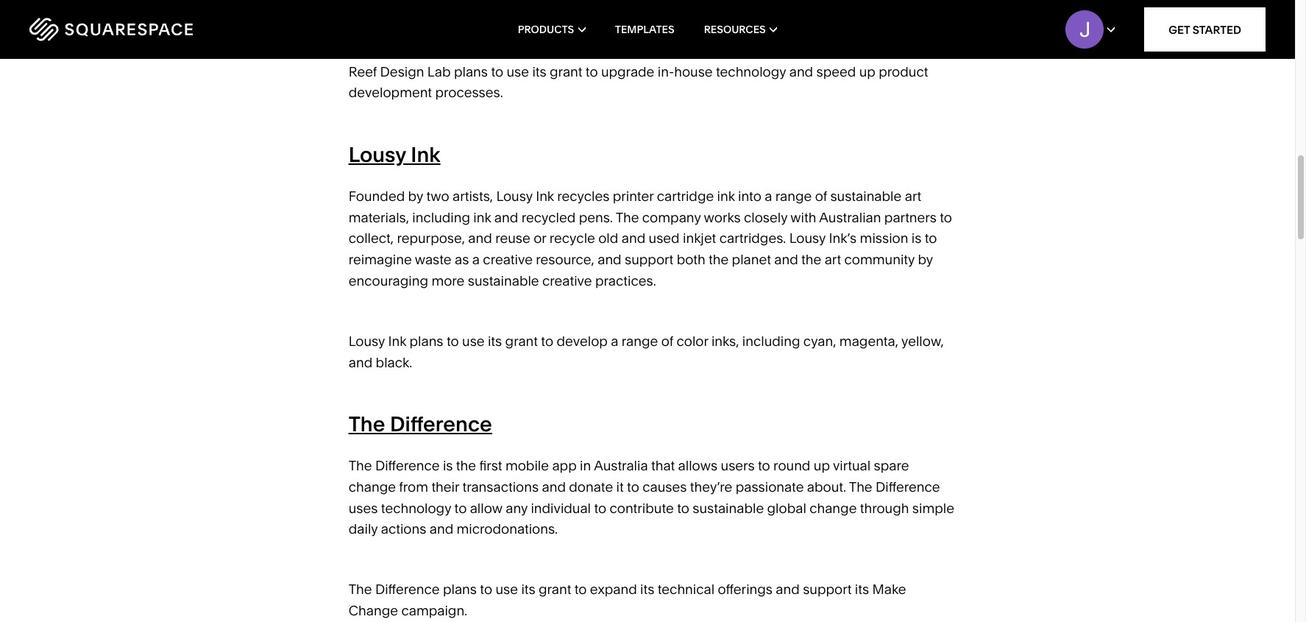 Task type: describe. For each thing, give the bounding box(es) containing it.
resource,
[[536, 251, 595, 268]]

app
[[553, 457, 577, 474]]

they're
[[690, 478, 733, 495]]

repurpose,
[[397, 230, 465, 247]]

difference for the difference plans to use its grant to expand its technical offerings and support its make change campaign.
[[375, 581, 440, 598]]

of inside founded by two artists, lousy ink recycles printer cartridge ink into a range of sustainable art materials, including ink and recycled pens. the company works closely with australian partners to collect, repurpose, and reuse or recycle old and used inkjet cartridges. lousy ink's mission is to reimagine waste as a creative resource, and support both the planet and the art community by encouraging more sustainable creative practices.
[[816, 188, 828, 205]]

technology inside the difference is the first mobile app in australia that allows users to round up virtual spare change from their transactions and donate it to causes they're passionate about. the difference uses technology to allow any individual to contribute to sustainable global change through simple daily actions and microdonations.
[[381, 500, 451, 517]]

lousy up founded
[[349, 142, 406, 167]]

1 horizontal spatial creative
[[543, 272, 592, 289]]

more
[[432, 272, 465, 289]]

first
[[480, 457, 503, 474]]

expand
[[590, 581, 637, 598]]

a inside 'lousy ink plans to use its grant to develop a range of color inks, including cyan, magenta, yellow, and black.'
[[611, 333, 619, 350]]

campaign.
[[402, 602, 468, 619]]

get started
[[1169, 22, 1242, 36]]

use for difference
[[496, 581, 518, 598]]

waste
[[415, 251, 452, 268]]

spare
[[874, 457, 910, 474]]

speed
[[817, 63, 857, 80]]

microdonations.
[[457, 521, 558, 538]]

lousy up recycled
[[497, 188, 533, 205]]

uses
[[349, 500, 378, 517]]

the difference is the first mobile app in australia that allows users to round up virtual spare change from their transactions and donate it to causes they're passionate about. the difference uses technology to allow any individual to contribute to sustainable global change through simple daily actions and microdonations.
[[349, 457, 958, 538]]

individual
[[531, 500, 591, 517]]

plans inside reef design lab plans to use its grant to upgrade in-house technology and speed up product development processes.
[[454, 63, 488, 80]]

range inside founded by two artists, lousy ink recycles printer cartridge ink into a range of sustainable art materials, including ink and recycled pens. the company works closely with australian partners to collect, repurpose, and reuse or recycle old and used inkjet cartridges. lousy ink's mission is to reimagine waste as a creative resource, and support both the planet and the art community by encouraging more sustainable creative practices.
[[776, 188, 812, 205]]

development
[[349, 84, 432, 101]]

ink's
[[829, 230, 857, 247]]

daily
[[349, 521, 378, 538]]

squarespace logo link
[[29, 18, 277, 41]]

materials,
[[349, 209, 409, 226]]

allows
[[679, 457, 718, 474]]

lab
[[428, 63, 451, 80]]

ink inside founded by two artists, lousy ink recycles printer cartridge ink into a range of sustainable art materials, including ink and recycled pens. the company works closely with australian partners to collect, repurpose, and reuse or recycle old and used inkjet cartridges. lousy ink's mission is to reimagine waste as a creative resource, and support both the planet and the art community by encouraging more sustainable creative practices.
[[536, 188, 554, 205]]

inkjet
[[683, 230, 717, 247]]

technical
[[658, 581, 715, 598]]

develop
[[557, 333, 608, 350]]

virtual
[[833, 457, 871, 474]]

both
[[677, 251, 706, 268]]

use inside reef design lab plans to use its grant to upgrade in-house technology and speed up product development processes.
[[507, 63, 529, 80]]

including inside 'lousy ink plans to use its grant to develop a range of color inks, including cyan, magenta, yellow, and black.'
[[743, 333, 801, 350]]

resources button
[[704, 0, 778, 59]]

transactions
[[463, 478, 539, 495]]

1 vertical spatial sustainable
[[468, 272, 539, 289]]

to left allow on the left
[[455, 500, 467, 517]]

actions
[[381, 521, 427, 538]]

through
[[861, 500, 910, 517]]

cyan,
[[804, 333, 837, 350]]

recycle
[[550, 230, 596, 247]]

1 vertical spatial art
[[825, 251, 842, 268]]

0 vertical spatial a
[[765, 188, 773, 205]]

lousy inside 'lousy ink plans to use its grant to develop a range of color inks, including cyan, magenta, yellow, and black.'
[[349, 333, 385, 350]]

the for the difference plans to use its grant to expand its technical offerings and support its make change campaign.
[[349, 581, 372, 598]]

difference for the difference
[[390, 412, 492, 437]]

to left upgrade
[[586, 63, 598, 80]]

2 horizontal spatial sustainable
[[831, 188, 902, 205]]

printer
[[613, 188, 654, 205]]

round
[[774, 457, 811, 474]]

0 vertical spatial change
[[349, 478, 396, 495]]

including inside founded by two artists, lousy ink recycles printer cartridge ink into a range of sustainable art materials, including ink and recycled pens. the company works closely with australian partners to collect, repurpose, and reuse or recycle old and used inkjet cartridges. lousy ink's mission is to reimagine waste as a creative resource, and support both the planet and the art community by encouraging more sustainable creative practices.
[[413, 209, 470, 226]]

grant inside reef design lab plans to use its grant to upgrade in-house technology and speed up product development processes.
[[550, 63, 583, 80]]

community
[[845, 251, 915, 268]]

the inside founded by two artists, lousy ink recycles printer cartridge ink into a range of sustainable art materials, including ink and recycled pens. the company works closely with australian partners to collect, repurpose, and reuse or recycle old and used inkjet cartridges. lousy ink's mission is to reimagine waste as a creative resource, and support both the planet and the art community by encouraging more sustainable creative practices.
[[616, 209, 639, 226]]

0 vertical spatial art
[[905, 188, 922, 205]]

0 vertical spatial ink
[[718, 188, 735, 205]]

used
[[649, 230, 680, 247]]

support inside founded by two artists, lousy ink recycles printer cartridge ink into a range of sustainable art materials, including ink and recycled pens. the company works closely with australian partners to collect, repurpose, and reuse or recycle old and used inkjet cartridges. lousy ink's mission is to reimagine waste as a creative resource, and support both the planet and the art community by encouraging more sustainable creative practices.
[[625, 251, 674, 268]]

templates link
[[615, 0, 675, 59]]

closely
[[744, 209, 788, 226]]

change
[[349, 602, 398, 619]]

upgrade
[[601, 63, 655, 80]]

get started link
[[1145, 7, 1266, 52]]

black.
[[376, 354, 412, 371]]

house
[[675, 63, 713, 80]]

reef
[[349, 63, 377, 80]]

allow
[[470, 500, 503, 517]]

grant for develop
[[506, 333, 538, 350]]

is inside founded by two artists, lousy ink recycles printer cartridge ink into a range of sustainable art materials, including ink and recycled pens. the company works closely with australian partners to collect, repurpose, and reuse or recycle old and used inkjet cartridges. lousy ink's mission is to reimagine waste as a creative resource, and support both the planet and the art community by encouraging more sustainable creative practices.
[[912, 230, 922, 247]]

old
[[599, 230, 619, 247]]

inks,
[[712, 333, 740, 350]]

reuse
[[496, 230, 531, 247]]

difference down spare
[[876, 478, 941, 495]]

templates
[[615, 23, 675, 36]]

2 horizontal spatial the
[[802, 251, 822, 268]]

recycled
[[522, 209, 576, 226]]

australia
[[594, 457, 648, 474]]

technology inside reef design lab plans to use its grant to upgrade in-house technology and speed up product development processes.
[[716, 63, 787, 80]]

encouraging
[[349, 272, 429, 289]]

about.
[[808, 478, 847, 495]]

of inside 'lousy ink plans to use its grant to develop a range of color inks, including cyan, magenta, yellow, and black.'
[[662, 333, 674, 350]]

difference for the difference is the first mobile app in australia that allows users to round up virtual spare change from their transactions and donate it to causes they're passionate about. the difference uses technology to allow any individual to contribute to sustainable global change through simple daily actions and microdonations.
[[375, 457, 440, 474]]

and right planet
[[775, 251, 799, 268]]

magenta,
[[840, 333, 899, 350]]

to right it
[[627, 478, 640, 495]]

into
[[739, 188, 762, 205]]

to down microdonations.
[[480, 581, 493, 598]]

artists,
[[453, 188, 493, 205]]

two
[[427, 188, 450, 205]]

lousy ink
[[349, 142, 441, 167]]

get
[[1169, 22, 1191, 36]]

users
[[721, 457, 755, 474]]

use for ink
[[462, 333, 485, 350]]

from
[[399, 478, 429, 495]]

0 vertical spatial creative
[[483, 251, 533, 268]]

founded by two artists, lousy ink recycles printer cartridge ink into a range of sustainable art materials, including ink and recycled pens. the company works closely with australian partners to collect, repurpose, and reuse or recycle old and used inkjet cartridges. lousy ink's mission is to reimagine waste as a creative resource, and support both the planet and the art community by encouraging more sustainable creative practices.
[[349, 188, 956, 289]]

offerings
[[718, 581, 773, 598]]

planet
[[732, 251, 772, 268]]

partners
[[885, 209, 937, 226]]

products
[[518, 23, 574, 36]]



Task type: vqa. For each thing, say whether or not it's contained in the screenshot.
THE MAGENTA,
yes



Task type: locate. For each thing, give the bounding box(es) containing it.
1 horizontal spatial ink
[[411, 142, 441, 167]]

lousy ink link
[[349, 142, 441, 167]]

change
[[349, 478, 396, 495], [810, 500, 857, 517]]

to down more
[[447, 333, 459, 350]]

0 vertical spatial technology
[[716, 63, 787, 80]]

the difference
[[349, 412, 492, 437]]

0 vertical spatial is
[[912, 230, 922, 247]]

grant inside 'lousy ink plans to use its grant to develop a range of color inks, including cyan, magenta, yellow, and black.'
[[506, 333, 538, 350]]

and up reuse
[[495, 209, 519, 226]]

grant
[[550, 63, 583, 80], [506, 333, 538, 350], [539, 581, 572, 598]]

2 vertical spatial ink
[[388, 333, 407, 350]]

the for the difference
[[349, 412, 385, 437]]

range up with
[[776, 188, 812, 205]]

plans inside 'lousy ink plans to use its grant to develop a range of color inks, including cyan, magenta, yellow, and black.'
[[410, 333, 444, 350]]

the left first
[[456, 457, 476, 474]]

0 vertical spatial including
[[413, 209, 470, 226]]

ink for lousy ink plans to use its grant to develop a range of color inks, including cyan, magenta, yellow, and black.
[[388, 333, 407, 350]]

change down the about.
[[810, 500, 857, 517]]

is up their
[[443, 457, 453, 474]]

technology down resources button
[[716, 63, 787, 80]]

a right the "as"
[[473, 251, 480, 268]]

reimagine
[[349, 251, 412, 268]]

reef design lab plans to use its grant to upgrade in-house technology and speed up product development processes.
[[349, 63, 932, 101]]

plans up processes.
[[454, 63, 488, 80]]

company
[[643, 209, 701, 226]]

1 vertical spatial ink
[[474, 209, 491, 226]]

their
[[432, 478, 459, 495]]

to left expand
[[575, 581, 587, 598]]

1 horizontal spatial change
[[810, 500, 857, 517]]

0 horizontal spatial sustainable
[[468, 272, 539, 289]]

and up the "as"
[[469, 230, 492, 247]]

0 horizontal spatial including
[[413, 209, 470, 226]]

with
[[791, 209, 817, 226]]

mobile
[[506, 457, 549, 474]]

difference up campaign.
[[375, 581, 440, 598]]

ink
[[718, 188, 735, 205], [474, 209, 491, 226]]

to down partners
[[925, 230, 938, 247]]

the inside the difference plans to use its grant to expand its technical offerings and support its make change campaign.
[[349, 581, 372, 598]]

0 horizontal spatial ink
[[388, 333, 407, 350]]

the right both
[[709, 251, 729, 268]]

1 vertical spatial of
[[662, 333, 674, 350]]

0 vertical spatial grant
[[550, 63, 583, 80]]

grant down products button
[[550, 63, 583, 80]]

difference inside the difference plans to use its grant to expand its technical offerings and support its make change campaign.
[[375, 581, 440, 598]]

plans
[[454, 63, 488, 80], [410, 333, 444, 350], [443, 581, 477, 598]]

the
[[709, 251, 729, 268], [802, 251, 822, 268], [456, 457, 476, 474]]

color
[[677, 333, 709, 350]]

recycles
[[557, 188, 610, 205]]

and up individual
[[542, 478, 566, 495]]

to up processes.
[[491, 63, 504, 80]]

1 horizontal spatial technology
[[716, 63, 787, 80]]

pens.
[[579, 209, 613, 226]]

and down old
[[598, 251, 622, 268]]

0 horizontal spatial change
[[349, 478, 396, 495]]

1 horizontal spatial art
[[905, 188, 922, 205]]

as
[[455, 251, 469, 268]]

0 horizontal spatial the
[[456, 457, 476, 474]]

the down printer
[[616, 209, 639, 226]]

a right into
[[765, 188, 773, 205]]

1 vertical spatial plans
[[410, 333, 444, 350]]

0 horizontal spatial up
[[814, 457, 831, 474]]

the down virtual
[[850, 478, 873, 495]]

to
[[491, 63, 504, 80], [586, 63, 598, 80], [940, 209, 953, 226], [925, 230, 938, 247], [447, 333, 459, 350], [541, 333, 554, 350], [758, 457, 771, 474], [627, 478, 640, 495], [455, 500, 467, 517], [594, 500, 607, 517], [678, 500, 690, 517], [480, 581, 493, 598], [575, 581, 587, 598]]

0 vertical spatial by
[[408, 188, 423, 205]]

0 horizontal spatial ink
[[474, 209, 491, 226]]

ink up works
[[718, 188, 735, 205]]

grant left the develop
[[506, 333, 538, 350]]

1 horizontal spatial a
[[611, 333, 619, 350]]

use inside 'lousy ink plans to use its grant to develop a range of color inks, including cyan, magenta, yellow, and black.'
[[462, 333, 485, 350]]

creative down "resource,"
[[543, 272, 592, 289]]

sustainable down reuse
[[468, 272, 539, 289]]

including down two
[[413, 209, 470, 226]]

collect,
[[349, 230, 394, 247]]

to left the develop
[[541, 333, 554, 350]]

0 horizontal spatial by
[[408, 188, 423, 205]]

product
[[879, 63, 929, 80]]

resources
[[704, 23, 766, 36]]

or
[[534, 230, 547, 247]]

to down causes
[[678, 500, 690, 517]]

technology
[[716, 63, 787, 80], [381, 500, 451, 517]]

to right partners
[[940, 209, 953, 226]]

1 vertical spatial a
[[473, 251, 480, 268]]

plans for difference
[[443, 581, 477, 598]]

sustainable down they're
[[693, 500, 764, 517]]

the for the difference is the first mobile app in australia that allows users to round up virtual spare change from their transactions and donate it to causes they're passionate about. the difference uses technology to allow any individual to contribute to sustainable global change through simple daily actions and microdonations.
[[349, 457, 372, 474]]

including
[[413, 209, 470, 226], [743, 333, 801, 350]]

by
[[408, 188, 423, 205], [918, 251, 934, 268]]

and left black. on the bottom of the page
[[349, 354, 373, 371]]

causes
[[643, 478, 687, 495]]

support down used
[[625, 251, 674, 268]]

lousy ink plans to use its grant to develop a range of color inks, including cyan, magenta, yellow, and black.
[[349, 333, 948, 371]]

0 horizontal spatial is
[[443, 457, 453, 474]]

and inside the difference plans to use its grant to expand its technical offerings and support its make change campaign.
[[776, 581, 800, 598]]

of up with
[[816, 188, 828, 205]]

range left color
[[622, 333, 658, 350]]

the down black. on the bottom of the page
[[349, 412, 385, 437]]

plans up black. on the bottom of the page
[[410, 333, 444, 350]]

difference
[[390, 412, 492, 437], [375, 457, 440, 474], [876, 478, 941, 495], [375, 581, 440, 598]]

2 vertical spatial use
[[496, 581, 518, 598]]

its
[[533, 63, 547, 80], [488, 333, 502, 350], [522, 581, 536, 598], [641, 581, 655, 598], [855, 581, 870, 598]]

difference up from
[[375, 457, 440, 474]]

the difference link
[[349, 412, 492, 437]]

1 vertical spatial including
[[743, 333, 801, 350]]

support left make
[[803, 581, 852, 598]]

to up passionate
[[758, 457, 771, 474]]

sustainable inside the difference is the first mobile app in australia that allows users to round up virtual spare change from their transactions and donate it to causes they're passionate about. the difference uses technology to allow any individual to contribute to sustainable global change through simple daily actions and microdonations.
[[693, 500, 764, 517]]

and inside reef design lab plans to use its grant to upgrade in-house technology and speed up product development processes.
[[790, 63, 814, 80]]

and right 'actions' on the left
[[430, 521, 454, 538]]

2 vertical spatial a
[[611, 333, 619, 350]]

processes.
[[435, 84, 503, 101]]

up inside reef design lab plans to use its grant to upgrade in-house technology and speed up product development processes.
[[860, 63, 876, 80]]

1 horizontal spatial including
[[743, 333, 801, 350]]

and right offerings
[[776, 581, 800, 598]]

plans up campaign.
[[443, 581, 477, 598]]

design
[[380, 63, 424, 80]]

creative
[[483, 251, 533, 268], [543, 272, 592, 289]]

ink for lousy ink
[[411, 142, 441, 167]]

sustainable up australian
[[831, 188, 902, 205]]

0 horizontal spatial support
[[625, 251, 674, 268]]

art up partners
[[905, 188, 922, 205]]

0 vertical spatial support
[[625, 251, 674, 268]]

0 horizontal spatial a
[[473, 251, 480, 268]]

1 horizontal spatial up
[[860, 63, 876, 80]]

and inside 'lousy ink plans to use its grant to develop a range of color inks, including cyan, magenta, yellow, and black.'
[[349, 354, 373, 371]]

0 vertical spatial plans
[[454, 63, 488, 80]]

support
[[625, 251, 674, 268], [803, 581, 852, 598]]

lousy up black. on the bottom of the page
[[349, 333, 385, 350]]

practices.
[[596, 272, 657, 289]]

1 horizontal spatial support
[[803, 581, 852, 598]]

creative down reuse
[[483, 251, 533, 268]]

1 vertical spatial ink
[[536, 188, 554, 205]]

ink
[[411, 142, 441, 167], [536, 188, 554, 205], [388, 333, 407, 350]]

1 horizontal spatial by
[[918, 251, 934, 268]]

0 vertical spatial use
[[507, 63, 529, 80]]

1 vertical spatial up
[[814, 457, 831, 474]]

grant inside the difference plans to use its grant to expand its technical offerings and support its make change campaign.
[[539, 581, 572, 598]]

1 horizontal spatial the
[[709, 251, 729, 268]]

is inside the difference is the first mobile app in australia that allows users to round up virtual spare change from their transactions and donate it to causes they're passionate about. the difference uses technology to allow any individual to contribute to sustainable global change through simple daily actions and microdonations.
[[443, 457, 453, 474]]

use down more
[[462, 333, 485, 350]]

2 horizontal spatial a
[[765, 188, 773, 205]]

make
[[873, 581, 907, 598]]

0 horizontal spatial creative
[[483, 251, 533, 268]]

1 horizontal spatial ink
[[718, 188, 735, 205]]

by left two
[[408, 188, 423, 205]]

any
[[506, 500, 528, 517]]

the difference plans to use its grant to expand its technical offerings and support its make change campaign.
[[349, 581, 910, 619]]

works
[[704, 209, 741, 226]]

ink up recycled
[[536, 188, 554, 205]]

0 vertical spatial ink
[[411, 142, 441, 167]]

2 vertical spatial plans
[[443, 581, 477, 598]]

art down ink's
[[825, 251, 842, 268]]

range inside 'lousy ink plans to use its grant to develop a range of color inks, including cyan, magenta, yellow, and black.'
[[622, 333, 658, 350]]

0 vertical spatial sustainable
[[831, 188, 902, 205]]

1 horizontal spatial is
[[912, 230, 922, 247]]

its inside 'lousy ink plans to use its grant to develop a range of color inks, including cyan, magenta, yellow, and black.'
[[488, 333, 502, 350]]

grant for expand
[[539, 581, 572, 598]]

lousy
[[349, 142, 406, 167], [497, 188, 533, 205], [790, 230, 826, 247], [349, 333, 385, 350]]

in
[[580, 457, 591, 474]]

1 vertical spatial is
[[443, 457, 453, 474]]

0 vertical spatial of
[[816, 188, 828, 205]]

and left speed
[[790, 63, 814, 80]]

of left color
[[662, 333, 674, 350]]

contribute
[[610, 500, 674, 517]]

in-
[[658, 63, 675, 80]]

it
[[617, 478, 624, 495]]

1 vertical spatial change
[[810, 500, 857, 517]]

the down with
[[802, 251, 822, 268]]

cartridges.
[[720, 230, 787, 247]]

mission
[[860, 230, 909, 247]]

2 horizontal spatial ink
[[536, 188, 554, 205]]

simple
[[913, 500, 955, 517]]

use down products
[[507, 63, 529, 80]]

and right old
[[622, 230, 646, 247]]

ink up black. on the bottom of the page
[[388, 333, 407, 350]]

by down partners
[[918, 251, 934, 268]]

support inside the difference plans to use its grant to expand its technical offerings and support its make change campaign.
[[803, 581, 852, 598]]

2 vertical spatial grant
[[539, 581, 572, 598]]

plans inside the difference plans to use its grant to expand its technical offerings and support its make change campaign.
[[443, 581, 477, 598]]

its inside reef design lab plans to use its grant to upgrade in-house technology and speed up product development processes.
[[533, 63, 547, 80]]

up inside the difference is the first mobile app in australia that allows users to round up virtual spare change from their transactions and donate it to causes they're passionate about. the difference uses technology to allow any individual to contribute to sustainable global change through simple daily actions and microdonations.
[[814, 457, 831, 474]]

australian
[[820, 209, 882, 226]]

and
[[790, 63, 814, 80], [495, 209, 519, 226], [469, 230, 492, 247], [622, 230, 646, 247], [598, 251, 622, 268], [775, 251, 799, 268], [349, 354, 373, 371], [542, 478, 566, 495], [430, 521, 454, 538], [776, 581, 800, 598]]

of
[[816, 188, 828, 205], [662, 333, 674, 350]]

cartridge
[[657, 188, 714, 205]]

1 vertical spatial use
[[462, 333, 485, 350]]

1 vertical spatial support
[[803, 581, 852, 598]]

change up the uses at the left bottom
[[349, 478, 396, 495]]

0 horizontal spatial range
[[622, 333, 658, 350]]

yellow,
[[902, 333, 944, 350]]

squarespace logo image
[[29, 18, 193, 41]]

0 horizontal spatial of
[[662, 333, 674, 350]]

global
[[768, 500, 807, 517]]

2 vertical spatial sustainable
[[693, 500, 764, 517]]

products button
[[518, 0, 586, 59]]

use down microdonations.
[[496, 581, 518, 598]]

grant left expand
[[539, 581, 572, 598]]

ink up two
[[411, 142, 441, 167]]

1 vertical spatial by
[[918, 251, 934, 268]]

technology down from
[[381, 500, 451, 517]]

0 horizontal spatial art
[[825, 251, 842, 268]]

founded
[[349, 188, 405, 205]]

including right the inks,
[[743, 333, 801, 350]]

use inside the difference plans to use its grant to expand its technical offerings and support its make change campaign.
[[496, 581, 518, 598]]

1 vertical spatial creative
[[543, 272, 592, 289]]

0 horizontal spatial technology
[[381, 500, 451, 517]]

0 vertical spatial range
[[776, 188, 812, 205]]

ink down artists,
[[474, 209, 491, 226]]

1 horizontal spatial range
[[776, 188, 812, 205]]

the
[[616, 209, 639, 226], [349, 412, 385, 437], [349, 457, 372, 474], [850, 478, 873, 495], [349, 581, 372, 598]]

0 vertical spatial up
[[860, 63, 876, 80]]

up right speed
[[860, 63, 876, 80]]

1 vertical spatial technology
[[381, 500, 451, 517]]

is down partners
[[912, 230, 922, 247]]

the up change
[[349, 581, 372, 598]]

1 vertical spatial range
[[622, 333, 658, 350]]

to down donate
[[594, 500, 607, 517]]

the inside the difference is the first mobile app in australia that allows users to round up virtual spare change from their transactions and donate it to causes they're passionate about. the difference uses technology to allow any individual to contribute to sustainable global change through simple daily actions and microdonations.
[[456, 457, 476, 474]]

up up the about.
[[814, 457, 831, 474]]

1 horizontal spatial sustainable
[[693, 500, 764, 517]]

1 vertical spatial grant
[[506, 333, 538, 350]]

the up the uses at the left bottom
[[349, 457, 372, 474]]

plans for ink
[[410, 333, 444, 350]]

sustainable
[[831, 188, 902, 205], [468, 272, 539, 289], [693, 500, 764, 517]]

a right the develop
[[611, 333, 619, 350]]

lousy down with
[[790, 230, 826, 247]]

ink inside 'lousy ink plans to use its grant to develop a range of color inks, including cyan, magenta, yellow, and black.'
[[388, 333, 407, 350]]

difference up their
[[390, 412, 492, 437]]

1 horizontal spatial of
[[816, 188, 828, 205]]



